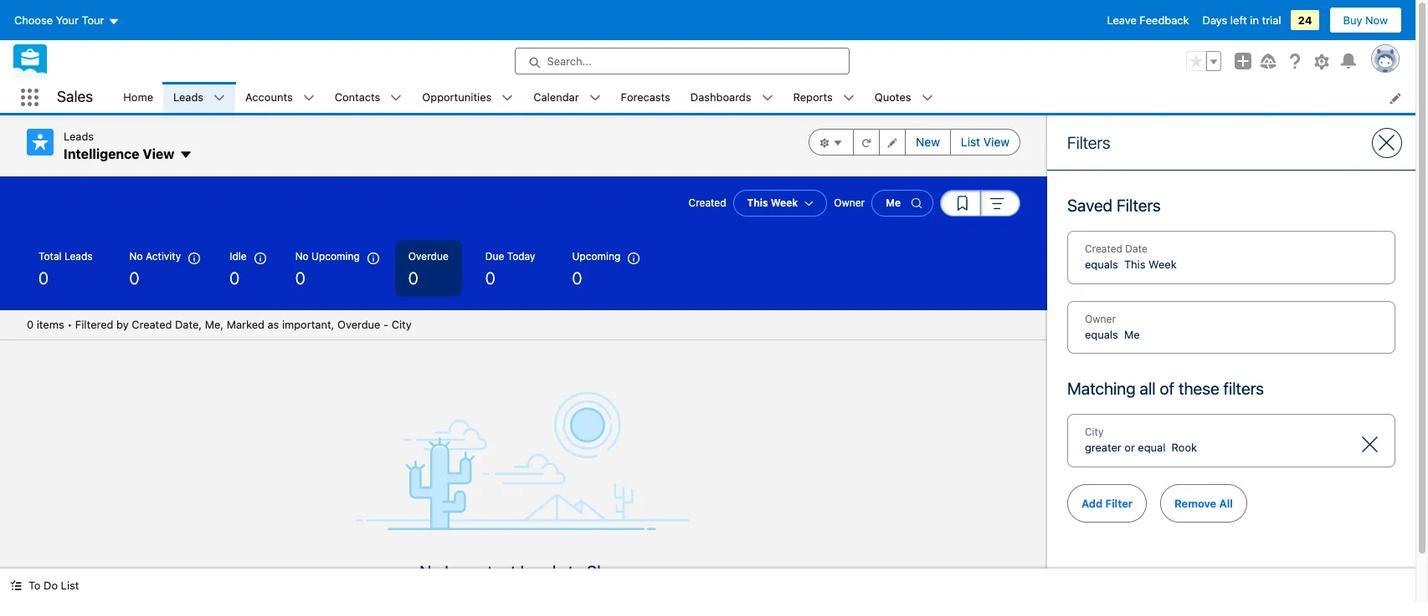 Task type: locate. For each thing, give the bounding box(es) containing it.
text default image inside contacts list item
[[391, 92, 402, 104]]

0 vertical spatial overdue
[[408, 250, 449, 263]]

week inside button
[[771, 197, 798, 209]]

1 horizontal spatial me
[[1125, 328, 1140, 341]]

in
[[1251, 13, 1260, 27]]

text default image
[[214, 92, 225, 104], [303, 92, 315, 104], [391, 92, 402, 104], [589, 92, 601, 104], [922, 92, 933, 104], [179, 148, 193, 162]]

important
[[445, 563, 516, 582]]

created left this week
[[689, 197, 727, 209]]

0 vertical spatial created
[[689, 197, 727, 209]]

calendar list item
[[524, 82, 611, 113]]

reports
[[794, 90, 833, 104]]

no right idle
[[295, 250, 309, 263]]

home link
[[113, 82, 163, 113]]

contacts list item
[[325, 82, 412, 113]]

text default image right reports
[[843, 92, 855, 104]]

city up greater
[[1085, 426, 1104, 439]]

text default image left 'to'
[[10, 581, 22, 592]]

1 horizontal spatial no
[[295, 250, 309, 263]]

this inside created date equals this week
[[1125, 258, 1146, 271]]

2 vertical spatial created
[[132, 318, 172, 332]]

0 horizontal spatial created
[[132, 318, 172, 332]]

owner for owner equals me
[[1085, 313, 1116, 325]]

upcoming right today
[[572, 250, 621, 263]]

opportunities link
[[412, 82, 502, 113]]

list right new
[[961, 135, 981, 149]]

equals down saved
[[1085, 258, 1119, 271]]

or
[[1125, 441, 1135, 455]]

group down "list view" button on the top right of page
[[940, 190, 1021, 217]]

new button
[[905, 129, 951, 156]]

items
[[37, 318, 64, 332]]

leads right total
[[64, 250, 93, 263]]

text default image left reports link
[[762, 92, 773, 104]]

choose
[[14, 13, 53, 27]]

text default image inside dashboards list item
[[762, 92, 773, 104]]

text default image for quotes
[[922, 92, 933, 104]]

•
[[67, 318, 72, 332]]

text default image inside opportunities list item
[[502, 92, 514, 104]]

intelligence
[[64, 146, 140, 161]]

home
[[123, 90, 153, 104]]

text default image
[[502, 92, 514, 104], [762, 92, 773, 104], [843, 92, 855, 104], [10, 581, 22, 592]]

leads inside the total leads 0
[[64, 250, 93, 263]]

1 horizontal spatial owner
[[1085, 313, 1116, 325]]

add filter
[[1082, 497, 1133, 510]]

0 vertical spatial list
[[961, 135, 981, 149]]

0 horizontal spatial list
[[61, 580, 79, 593]]

1 horizontal spatial upcoming
[[572, 250, 621, 263]]

1 vertical spatial me
[[1125, 328, 1140, 341]]

calendar link
[[524, 82, 589, 113]]

0 horizontal spatial no
[[129, 250, 143, 263]]

choose your tour
[[14, 13, 104, 27]]

2 equals from the top
[[1085, 328, 1119, 341]]

text default image inside reports list item
[[843, 92, 855, 104]]

leave
[[1108, 13, 1137, 27]]

text default image inside the calendar list item
[[589, 92, 601, 104]]

accounts
[[245, 90, 293, 104]]

1 horizontal spatial week
[[1149, 258, 1177, 271]]

upcoming up important,
[[312, 250, 360, 263]]

1 vertical spatial group
[[809, 129, 1021, 156]]

equals
[[1085, 258, 1119, 271], [1085, 328, 1119, 341]]

leads
[[173, 90, 204, 104], [64, 130, 94, 143], [64, 250, 93, 263], [520, 563, 564, 582]]

overdue left due
[[408, 250, 449, 263]]

created date equals this week
[[1085, 243, 1177, 271]]

filters up saved
[[1068, 133, 1111, 152]]

text default image inside accounts list item
[[303, 92, 315, 104]]

owner down created date equals this week
[[1085, 313, 1116, 325]]

intelligence view
[[64, 146, 174, 161]]

list inside "list view" button
[[961, 135, 981, 149]]

rook
[[1172, 441, 1198, 455]]

quotes link
[[865, 82, 922, 113]]

greater
[[1085, 441, 1122, 455]]

list
[[113, 82, 1416, 113]]

view right intelligence
[[143, 146, 174, 161]]

0 horizontal spatial upcoming
[[312, 250, 360, 263]]

text default image right quotes
[[922, 92, 933, 104]]

view right new
[[984, 135, 1010, 149]]

0 horizontal spatial filters
[[1068, 133, 1111, 152]]

overdue left -
[[338, 318, 381, 332]]

list right do
[[61, 580, 79, 593]]

no
[[129, 250, 143, 263], [295, 250, 309, 263], [420, 563, 441, 582]]

no for no important leads to show
[[420, 563, 441, 582]]

forecasts link
[[611, 82, 681, 113]]

week
[[771, 197, 798, 209], [1149, 258, 1177, 271]]

owner left me button
[[834, 197, 865, 209]]

text default image left "accounts" link
[[214, 92, 225, 104]]

matching
[[1068, 379, 1136, 399]]

remove all button
[[1161, 484, 1248, 523]]

1 vertical spatial owner
[[1085, 313, 1116, 325]]

text default image right accounts
[[303, 92, 315, 104]]

opportunities
[[422, 90, 492, 104]]

equals up matching
[[1085, 328, 1119, 341]]

view
[[984, 135, 1010, 149], [143, 146, 174, 161]]

sales
[[57, 88, 93, 106]]

leads right the home
[[173, 90, 204, 104]]

view inside button
[[984, 135, 1010, 149]]

0 vertical spatial owner
[[834, 197, 865, 209]]

owner equals me
[[1085, 313, 1140, 341]]

1 vertical spatial overdue
[[338, 318, 381, 332]]

filters up date at the right
[[1117, 196, 1161, 215]]

group down the days
[[1187, 51, 1222, 71]]

group down quotes list item
[[809, 129, 1021, 156]]

0 horizontal spatial view
[[143, 146, 174, 161]]

no left activity
[[129, 250, 143, 263]]

created
[[689, 197, 727, 209], [1085, 243, 1123, 255], [132, 318, 172, 332]]

0 vertical spatial equals
[[1085, 258, 1119, 271]]

city right -
[[392, 318, 412, 332]]

group
[[1187, 51, 1222, 71], [809, 129, 1021, 156], [940, 190, 1021, 217]]

0 horizontal spatial me
[[886, 197, 901, 209]]

1 vertical spatial city
[[1085, 426, 1104, 439]]

city
[[392, 318, 412, 332], [1085, 426, 1104, 439]]

dashboards
[[691, 90, 752, 104]]

1 vertical spatial list
[[61, 580, 79, 593]]

text default image for accounts
[[303, 92, 315, 104]]

leads left to
[[520, 563, 564, 582]]

0 vertical spatial this
[[747, 197, 768, 209]]

equals inside created date equals this week
[[1085, 258, 1119, 271]]

created left date at the right
[[1085, 243, 1123, 255]]

accounts link
[[235, 82, 303, 113]]

1 vertical spatial created
[[1085, 243, 1123, 255]]

key performance indicators group
[[0, 240, 1048, 311]]

no for no activity
[[129, 250, 143, 263]]

1 horizontal spatial created
[[689, 197, 727, 209]]

2 horizontal spatial created
[[1085, 243, 1123, 255]]

0 horizontal spatial owner
[[834, 197, 865, 209]]

today
[[507, 250, 536, 263]]

dashboards list item
[[681, 82, 783, 113]]

overdue inside key performance indicators group
[[408, 250, 449, 263]]

text default image for opportunities
[[502, 92, 514, 104]]

0 vertical spatial me
[[886, 197, 901, 209]]

upcoming
[[312, 250, 360, 263], [572, 250, 621, 263]]

filtered
[[75, 318, 113, 332]]

owner for owner
[[834, 197, 865, 209]]

new
[[916, 135, 940, 149]]

text default image left calendar link
[[502, 92, 514, 104]]

overdue
[[408, 250, 449, 263], [338, 318, 381, 332]]

calendar
[[534, 90, 579, 104]]

1 vertical spatial this
[[1125, 258, 1146, 271]]

filters
[[1068, 133, 1111, 152], [1117, 196, 1161, 215]]

0 vertical spatial filters
[[1068, 133, 1111, 152]]

1 horizontal spatial overdue
[[408, 250, 449, 263]]

activity
[[146, 250, 181, 263]]

0 horizontal spatial overdue
[[338, 318, 381, 332]]

date
[[1126, 243, 1148, 255]]

saved
[[1068, 196, 1113, 215]]

1 equals from the top
[[1085, 258, 1119, 271]]

of
[[1160, 379, 1175, 399]]

0 horizontal spatial this
[[747, 197, 768, 209]]

text default image inside leads list item
[[214, 92, 225, 104]]

leads up intelligence
[[64, 130, 94, 143]]

as
[[268, 318, 279, 332]]

total
[[39, 250, 62, 263]]

this week
[[747, 197, 798, 209]]

view for intelligence view
[[143, 146, 174, 161]]

1 horizontal spatial city
[[1085, 426, 1104, 439]]

all
[[1140, 379, 1156, 399]]

1 vertical spatial week
[[1149, 258, 1177, 271]]

text default image right contacts
[[391, 92, 402, 104]]

2 horizontal spatial no
[[420, 563, 441, 582]]

text default image inside quotes list item
[[922, 92, 933, 104]]

no left important
[[420, 563, 441, 582]]

1 horizontal spatial view
[[984, 135, 1010, 149]]

owner
[[834, 197, 865, 209], [1085, 313, 1116, 325]]

group containing new
[[809, 129, 1021, 156]]

0 horizontal spatial week
[[771, 197, 798, 209]]

1 vertical spatial filters
[[1117, 196, 1161, 215]]

created inside created date equals this week
[[1085, 243, 1123, 255]]

0 horizontal spatial city
[[392, 318, 412, 332]]

created for created
[[689, 197, 727, 209]]

buy now
[[1344, 13, 1389, 27]]

these
[[1179, 379, 1220, 399]]

0 vertical spatial week
[[771, 197, 798, 209]]

no important leads to show
[[420, 563, 628, 582]]

list view button
[[950, 129, 1021, 156]]

created for created date equals this week
[[1085, 243, 1123, 255]]

me
[[886, 197, 901, 209], [1125, 328, 1140, 341]]

text default image for dashboards
[[762, 92, 773, 104]]

to
[[568, 563, 583, 582]]

owner inside owner equals me
[[1085, 313, 1116, 325]]

1 vertical spatial equals
[[1085, 328, 1119, 341]]

created right by
[[132, 318, 172, 332]]

me inside button
[[886, 197, 901, 209]]

1 horizontal spatial list
[[961, 135, 981, 149]]

1 horizontal spatial this
[[1125, 258, 1146, 271]]

days
[[1203, 13, 1228, 27]]

list inside to do list button
[[61, 580, 79, 593]]

text default image right calendar
[[589, 92, 601, 104]]



Task type: vqa. For each thing, say whether or not it's contained in the screenshot.
Opportunity Name
no



Task type: describe. For each thing, give the bounding box(es) containing it.
overdue 0
[[408, 250, 449, 288]]

idle
[[230, 250, 247, 263]]

choose your tour button
[[13, 7, 120, 33]]

no upcoming
[[295, 250, 360, 263]]

contacts link
[[325, 82, 391, 113]]

leads inside the leads link
[[173, 90, 204, 104]]

me inside owner equals me
[[1125, 328, 1140, 341]]

0 inside the total leads 0
[[39, 269, 49, 288]]

dashboards link
[[681, 82, 762, 113]]

no for no upcoming
[[295, 250, 309, 263]]

matching all of these filters
[[1068, 379, 1265, 399]]

add
[[1082, 497, 1103, 510]]

to
[[28, 580, 41, 593]]

0 inside 'overdue 0'
[[408, 269, 418, 288]]

total leads 0
[[39, 250, 93, 288]]

city greater or equal rook
[[1085, 426, 1198, 455]]

text default image down the leads link
[[179, 148, 193, 162]]

trial
[[1262, 13, 1282, 27]]

show
[[587, 563, 628, 582]]

quotes list item
[[865, 82, 943, 113]]

-
[[384, 318, 389, 332]]

filter
[[1106, 497, 1133, 510]]

equals inside owner equals me
[[1085, 328, 1119, 341]]

date,
[[175, 318, 202, 332]]

forecasts
[[621, 90, 671, 104]]

important,
[[282, 318, 335, 332]]

0 vertical spatial group
[[1187, 51, 1222, 71]]

add filter button
[[1068, 484, 1147, 523]]

accounts list item
[[235, 82, 325, 113]]

due today 0
[[486, 250, 536, 288]]

buy
[[1344, 13, 1363, 27]]

text default image inside to do list button
[[10, 581, 22, 592]]

me button
[[872, 190, 934, 217]]

to do list button
[[0, 569, 89, 603]]

week inside created date equals this week
[[1149, 258, 1177, 271]]

remove all
[[1175, 497, 1233, 510]]

leads list item
[[163, 82, 235, 113]]

opportunities list item
[[412, 82, 524, 113]]

search... button
[[515, 48, 850, 75]]

reports list item
[[783, 82, 865, 113]]

all
[[1220, 497, 1233, 510]]

to do list
[[28, 580, 79, 593]]

view for list view
[[984, 135, 1010, 149]]

text default image for leads
[[214, 92, 225, 104]]

left
[[1231, 13, 1248, 27]]

1 upcoming from the left
[[312, 250, 360, 263]]

list containing home
[[113, 82, 1416, 113]]

equal
[[1138, 441, 1166, 455]]

contacts
[[335, 90, 381, 104]]

1 horizontal spatial filters
[[1117, 196, 1161, 215]]

leave feedback link
[[1108, 13, 1190, 27]]

leave feedback
[[1108, 13, 1190, 27]]

no activity
[[129, 250, 181, 263]]

list view
[[961, 135, 1010, 149]]

0 inside due today 0
[[486, 269, 496, 288]]

feedback
[[1140, 13, 1190, 27]]

saved filters
[[1068, 196, 1161, 215]]

2 vertical spatial group
[[940, 190, 1021, 217]]

tour
[[82, 13, 104, 27]]

now
[[1366, 13, 1389, 27]]

this week button
[[733, 190, 828, 217]]

text default image for reports
[[843, 92, 855, 104]]

2 upcoming from the left
[[572, 250, 621, 263]]

buy now button
[[1330, 7, 1403, 33]]

remove
[[1175, 497, 1217, 510]]

0 vertical spatial city
[[392, 318, 412, 332]]

me,
[[205, 318, 224, 332]]

city inside the city greater or equal rook
[[1085, 426, 1104, 439]]

text default image for calendar
[[589, 92, 601, 104]]

this inside button
[[747, 197, 768, 209]]

filters
[[1224, 379, 1265, 399]]

by
[[116, 318, 129, 332]]

0 items • filtered by created date, me, marked as important, overdue - city
[[27, 318, 412, 332]]

your
[[56, 13, 79, 27]]

do
[[44, 580, 58, 593]]

0 items • filtered by created date, me, marked as important, overdue - city status
[[27, 318, 412, 332]]

text default image for contacts
[[391, 92, 402, 104]]

quotes
[[875, 90, 912, 104]]

marked
[[227, 318, 265, 332]]

due
[[486, 250, 504, 263]]

leads link
[[163, 82, 214, 113]]

24
[[1298, 13, 1313, 27]]

reports link
[[783, 82, 843, 113]]

search...
[[547, 54, 592, 68]]



